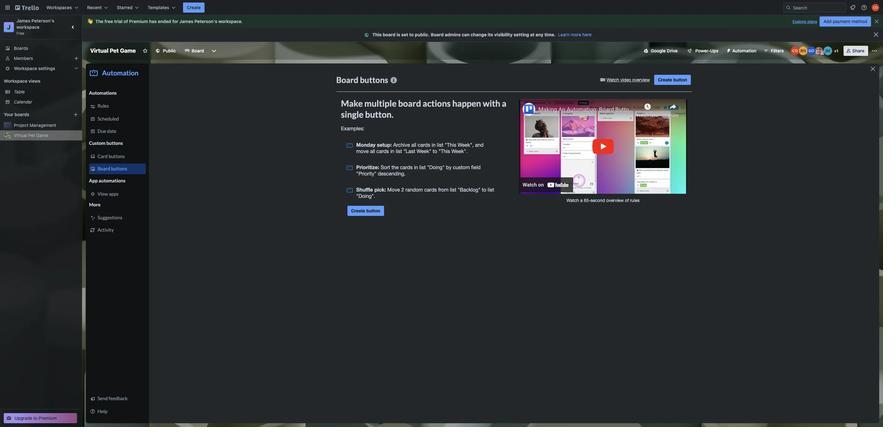Task type: locate. For each thing, give the bounding box(es) containing it.
workspace for workspace settings
[[14, 66, 37, 71]]

board
[[383, 32, 396, 37]]

automation
[[733, 48, 757, 53]]

recent
[[87, 5, 102, 10]]

its
[[488, 32, 494, 37]]

peterson's down create button
[[195, 19, 217, 24]]

game down management
[[36, 133, 48, 138]]

1 vertical spatial workspace
[[4, 78, 27, 84]]

christina overa (christinaovera) image
[[791, 46, 800, 55]]

upgrade to premium
[[15, 416, 57, 421]]

Board name text field
[[87, 46, 139, 56]]

power-
[[696, 48, 711, 53]]

admins
[[445, 32, 461, 37]]

plans
[[808, 19, 818, 24]]

0 vertical spatial virtual pet game
[[90, 47, 136, 54]]

pet
[[110, 47, 119, 54], [28, 133, 35, 138]]

0 horizontal spatial workspace
[[16, 24, 39, 30]]

workspace
[[14, 66, 37, 71], [4, 78, 27, 84]]

calendar link
[[14, 99, 78, 105]]

virtual
[[90, 47, 108, 54], [14, 133, 27, 138]]

1 horizontal spatial workspace
[[219, 19, 242, 24]]

payment
[[834, 19, 851, 24]]

filters
[[772, 48, 785, 53]]

workspaces button
[[43, 3, 82, 13]]

1 vertical spatial premium
[[39, 416, 57, 421]]

0 horizontal spatial virtual pet game
[[14, 133, 48, 138]]

workspace
[[219, 19, 242, 24], [16, 24, 39, 30]]

1 horizontal spatial james
[[180, 19, 193, 24]]

james inside james peterson's workspace free
[[16, 18, 30, 23]]

premium right upgrade
[[39, 416, 57, 421]]

workspace navigation collapse icon image
[[69, 23, 78, 32]]

to right upgrade
[[33, 416, 38, 421]]

0 vertical spatial board
[[431, 32, 444, 37]]

0 horizontal spatial board
[[192, 48, 204, 53]]

table
[[14, 89, 25, 94]]

gary orlando (garyorlando) image
[[808, 46, 816, 55]]

1 vertical spatial game
[[36, 133, 48, 138]]

starred
[[117, 5, 133, 10]]

christina overa (christinaovera) image
[[872, 4, 880, 11]]

add payment method button
[[820, 16, 872, 27]]

0 horizontal spatial game
[[36, 133, 48, 138]]

1 vertical spatial workspace
[[16, 24, 39, 30]]

peterson's down back to home image at the top
[[31, 18, 54, 23]]

pet down project management
[[28, 133, 35, 138]]

virtual pet game down 'free'
[[90, 47, 136, 54]]

settings
[[38, 66, 55, 71]]

virtual pet game inside the board name text box
[[90, 47, 136, 54]]

open information menu image
[[862, 4, 868, 11]]

premium
[[129, 19, 148, 24], [39, 416, 57, 421]]

1 horizontal spatial virtual
[[90, 47, 108, 54]]

the
[[95, 19, 103, 24]]

upgrade to premium link
[[4, 413, 77, 424]]

to right set
[[410, 32, 414, 37]]

0 vertical spatial virtual
[[90, 47, 108, 54]]

add board image
[[73, 112, 78, 117]]

trial
[[114, 19, 123, 24]]

virtual pet game down project management
[[14, 133, 48, 138]]

to
[[410, 32, 414, 37], [33, 416, 38, 421]]

virtual pet game link
[[14, 132, 78, 139]]

1 vertical spatial pet
[[28, 133, 35, 138]]

0 vertical spatial premium
[[129, 19, 148, 24]]

virtual down project at left top
[[14, 133, 27, 138]]

has
[[149, 19, 157, 24]]

management
[[30, 123, 56, 128]]

workspace settings
[[14, 66, 55, 71]]

james up the "free"
[[16, 18, 30, 23]]

templates
[[148, 5, 169, 10]]

james peterson's workspace link
[[16, 18, 55, 30]]

j
[[7, 23, 11, 31]]

1 horizontal spatial board
[[431, 32, 444, 37]]

0 horizontal spatial virtual
[[14, 133, 27, 138]]

back to home image
[[15, 3, 39, 13]]

+ 1
[[835, 49, 839, 53]]

👋 the free trial of premium has ended for james peterson's workspace .
[[87, 19, 243, 24]]

power-ups button
[[683, 46, 723, 56]]

free
[[16, 31, 24, 36]]

.
[[242, 19, 243, 24]]

board left customize views icon
[[192, 48, 204, 53]]

0 vertical spatial to
[[410, 32, 414, 37]]

1 horizontal spatial virtual pet game
[[90, 47, 136, 54]]

0 vertical spatial pet
[[110, 47, 119, 54]]

virtual down the the
[[90, 47, 108, 54]]

peterson's inside james peterson's workspace free
[[31, 18, 54, 23]]

method
[[852, 19, 868, 24]]

any
[[536, 32, 544, 37]]

1 horizontal spatial premium
[[129, 19, 148, 24]]

peterson's
[[31, 18, 54, 23], [195, 19, 217, 24]]

public.
[[415, 32, 430, 37]]

0 horizontal spatial premium
[[39, 416, 57, 421]]

james
[[16, 18, 30, 23], [180, 19, 193, 24]]

pet inside the board name text box
[[110, 47, 119, 54]]

star or unstar board image
[[143, 48, 148, 53]]

game left star or unstar board image on the top left
[[120, 47, 136, 54]]

0 vertical spatial workspace
[[219, 19, 242, 24]]

board right public.
[[431, 32, 444, 37]]

0 horizontal spatial james
[[16, 18, 30, 23]]

game inside the board name text box
[[120, 47, 136, 54]]

workspace up the table
[[4, 78, 27, 84]]

james inside banner
[[180, 19, 193, 24]]

0 vertical spatial workspace
[[14, 66, 37, 71]]

workspace inside dropdown button
[[14, 66, 37, 71]]

0 horizontal spatial to
[[33, 416, 38, 421]]

1 vertical spatial virtual pet game
[[14, 133, 48, 138]]

game
[[120, 47, 136, 54], [36, 133, 48, 138]]

share
[[853, 48, 865, 53]]

google drive button
[[641, 46, 682, 56]]

1 horizontal spatial pet
[[110, 47, 119, 54]]

project management
[[14, 123, 56, 128]]

of
[[124, 19, 128, 24]]

banner
[[82, 15, 884, 28]]

project
[[14, 123, 28, 128]]

this board is set to public. board admins can change its visibility setting at any time. learn more here
[[373, 32, 592, 37]]

james peterson (jamespeterson93) image
[[816, 46, 825, 55]]

boards link
[[0, 43, 82, 53]]

for
[[172, 19, 178, 24]]

1 horizontal spatial to
[[410, 32, 414, 37]]

1 horizontal spatial peterson's
[[195, 19, 217, 24]]

board
[[431, 32, 444, 37], [192, 48, 204, 53]]

1 vertical spatial virtual
[[14, 133, 27, 138]]

google drive icon image
[[644, 49, 649, 53]]

0 horizontal spatial peterson's
[[31, 18, 54, 23]]

0 vertical spatial game
[[120, 47, 136, 54]]

workspace down members
[[14, 66, 37, 71]]

set
[[402, 32, 409, 37]]

drive
[[667, 48, 678, 53]]

calendar
[[14, 99, 32, 105]]

explore plans button
[[793, 18, 818, 26]]

1 horizontal spatial game
[[120, 47, 136, 54]]

premium right of
[[129, 19, 148, 24]]

create
[[187, 5, 201, 10]]

upgrade
[[15, 416, 32, 421]]

pet down trial
[[110, 47, 119, 54]]

james right for
[[180, 19, 193, 24]]

workspaces
[[46, 5, 72, 10]]



Task type: describe. For each thing, give the bounding box(es) containing it.
explore
[[793, 19, 807, 24]]

views
[[28, 78, 40, 84]]

boards
[[14, 45, 28, 51]]

Search field
[[792, 3, 847, 12]]

sm image
[[724, 46, 733, 55]]

this
[[373, 32, 382, 37]]

recent button
[[83, 3, 112, 13]]

explore plans
[[793, 19, 818, 24]]

create button
[[183, 3, 205, 13]]

setting
[[514, 32, 530, 37]]

show menu image
[[872, 48, 878, 54]]

👋
[[87, 19, 93, 24]]

workspace inside banner
[[219, 19, 242, 24]]

automation button
[[724, 46, 761, 56]]

power-ups
[[696, 48, 719, 53]]

starred button
[[113, 3, 143, 13]]

1 vertical spatial to
[[33, 416, 38, 421]]

templates button
[[144, 3, 179, 13]]

ended
[[158, 19, 171, 24]]

table link
[[14, 89, 78, 95]]

here
[[583, 32, 592, 37]]

time.
[[545, 32, 556, 37]]

ups
[[711, 48, 719, 53]]

wave image
[[87, 19, 93, 24]]

workspace views
[[4, 78, 40, 84]]

filters button
[[762, 46, 786, 56]]

change
[[471, 32, 487, 37]]

learn
[[559, 32, 570, 37]]

your
[[4, 112, 13, 117]]

is
[[397, 32, 401, 37]]

0 notifications image
[[850, 4, 857, 11]]

board link
[[181, 46, 208, 56]]

more
[[571, 32, 582, 37]]

1 vertical spatial board
[[192, 48, 204, 53]]

virtual pet game inside virtual pet game link
[[14, 133, 48, 138]]

free
[[105, 19, 113, 24]]

0 horizontal spatial pet
[[28, 133, 35, 138]]

google drive
[[651, 48, 678, 53]]

workspace for workspace views
[[4, 78, 27, 84]]

workspace settings button
[[0, 63, 82, 74]]

sm image
[[364, 32, 373, 38]]

j link
[[4, 22, 14, 32]]

add payment method
[[824, 19, 868, 24]]

+
[[835, 49, 837, 53]]

public
[[163, 48, 176, 53]]

this member is an admin of this board. image
[[821, 52, 824, 55]]

your boards
[[4, 112, 29, 117]]

can
[[462, 32, 470, 37]]

learn more here link
[[556, 32, 592, 37]]

add
[[824, 19, 832, 24]]

google
[[651, 48, 666, 53]]

members link
[[0, 53, 82, 63]]

ben nelson (bennelson96) image
[[799, 46, 808, 55]]

your boards with 2 items element
[[4, 111, 64, 118]]

1
[[837, 49, 839, 53]]

peterson's inside banner
[[195, 19, 217, 24]]

jeremy miller (jeremymiller198) image
[[824, 46, 833, 55]]

public button
[[152, 46, 180, 56]]

virtual inside the board name text box
[[90, 47, 108, 54]]

share button
[[844, 46, 869, 56]]

at
[[531, 32, 535, 37]]

boards
[[15, 112, 29, 117]]

search image
[[787, 5, 792, 10]]

visibility
[[495, 32, 513, 37]]

primary element
[[0, 0, 884, 15]]

project management link
[[14, 122, 78, 129]]

customize views image
[[211, 48, 217, 54]]

members
[[14, 56, 33, 61]]

james peterson's workspace free
[[16, 18, 55, 36]]

workspace inside james peterson's workspace free
[[16, 24, 39, 30]]

banner containing 👋
[[82, 15, 884, 28]]



Task type: vqa. For each thing, say whether or not it's contained in the screenshot.
+ 1
yes



